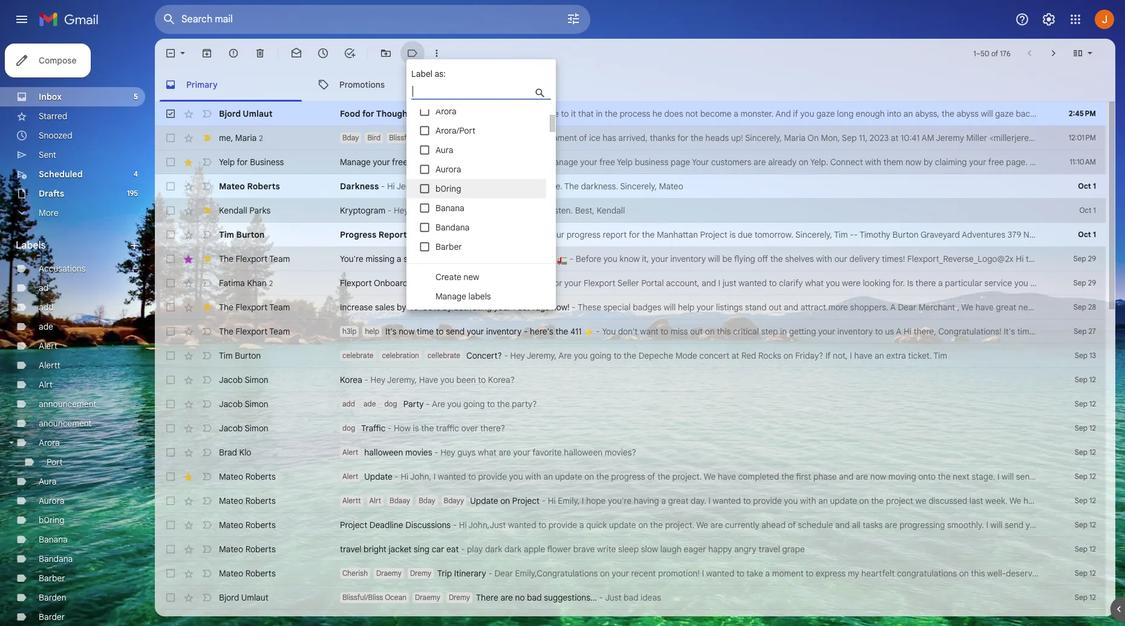Task type: vqa. For each thing, say whether or not it's contained in the screenshot.


Task type: locate. For each thing, give the bounding box(es) containing it.
to left clarify
[[769, 278, 777, 289]]

bandana
[[436, 222, 470, 233], [39, 554, 73, 565]]

it
[[571, 108, 576, 119]]

sep 29 for hey, you recently signed up for your flexport seller portal account, and i just wanted to clarify what you were looking for. is there a particular service you need support with, or we
[[1074, 278, 1097, 287]]

2 horizontal spatial manage
[[548, 157, 578, 168]]

don't
[[1051, 254, 1072, 264]]

now left moving
[[871, 471, 887, 482]]

0 vertical spatial ,
[[231, 132, 233, 143]]

1 it's from the left
[[386, 326, 397, 337]]

the left process
[[605, 108, 618, 119]]

1 simon from the top
[[245, 375, 269, 386]]

3 simon from the top
[[245, 423, 269, 434]]

jacob for party - are you going to the party?
[[219, 399, 243, 410]]

toggle split pane mode image
[[1072, 47, 1085, 59]]

hi left john,
[[401, 471, 409, 482]]

as:
[[435, 68, 446, 79]]

alert for alert
[[39, 341, 57, 352]]

1 horizontal spatial 2
[[269, 279, 273, 288]]

a right shoppers.
[[891, 302, 896, 313]]

page
[[464, 157, 483, 168], [671, 157, 691, 168]]

flexport for sep 27
[[236, 326, 268, 337]]

1 vertical spatial banana
[[39, 534, 68, 545]]

checkbox item
[[407, 257, 547, 276]]

2 inside fatima khan 2
[[269, 279, 273, 288]]

0 vertical spatial all
[[467, 205, 476, 216]]

project left emily,
[[513, 496, 540, 507]]

all left "give"
[[467, 205, 476, 216]]

ad
[[39, 283, 48, 294]]

add down korea
[[343, 399, 355, 409]]

b0ring
[[436, 183, 461, 194], [39, 515, 64, 526]]

a left step!
[[397, 254, 402, 264]]

2 jacob from the top
[[219, 399, 243, 410]]

1 horizontal spatial free
[[600, 157, 615, 168]]

3 jacob from the top
[[219, 423, 243, 434]]

1 team from the top
[[269, 254, 290, 264]]

1 horizontal spatial in
[[781, 326, 787, 337]]

dog left party
[[385, 399, 397, 409]]

dark right play
[[485, 544, 503, 555]]

2 into from the left
[[1037, 108, 1052, 119]]

onto
[[919, 471, 936, 482]]

report down significant
[[1082, 520, 1107, 531]]

0 horizontal spatial provide
[[478, 471, 507, 482]]

27
[[1089, 327, 1097, 336]]

aura inside labels navigation
[[39, 476, 57, 487]]

12 for how is the traffic over there?
[[1090, 424, 1097, 433]]

tab list containing primary
[[155, 68, 1116, 102]]

1 sep 29 from the top
[[1074, 254, 1097, 263]]

now
[[906, 157, 922, 168], [399, 326, 415, 337], [871, 471, 887, 482]]

0 horizontal spatial all
[[467, 205, 476, 216]]

provide down alert halloween movies - hey guys what are your favorite halloween movies?
[[478, 471, 507, 482]]

oct 1 up cemetery
[[1080, 206, 1097, 215]]

None checkbox
[[165, 47, 177, 59], [165, 229, 177, 241], [165, 326, 177, 338], [165, 398, 177, 410], [165, 422, 177, 435], [165, 495, 177, 507], [165, 592, 177, 604], [165, 47, 177, 59], [165, 229, 177, 241], [165, 326, 177, 338], [165, 398, 177, 410], [165, 422, 177, 435], [165, 495, 177, 507], [165, 592, 177, 604]]

sep 12 for party - are you going to the party?
[[1075, 399, 1097, 409]]

10 sep 12 from the top
[[1075, 593, 1097, 602]]

0 vertical spatial over
[[530, 181, 547, 192]]

great left "news"
[[997, 302, 1017, 313]]

0 horizontal spatial bad
[[527, 593, 542, 603]]

1 horizontal spatial out
[[769, 302, 782, 313]]

laugh
[[661, 544, 682, 555]]

13 row from the top
[[155, 392, 1106, 416]]

row containing brad klo
[[155, 441, 1106, 465]]

1 vertical spatial bjord umlaut
[[219, 593, 269, 603]]

0 vertical spatial bandana
[[436, 222, 470, 233]]

0 horizontal spatial update
[[365, 471, 393, 482]]

alrt
[[39, 379, 53, 390], [370, 496, 381, 505]]

2 12 from the top
[[1090, 399, 1097, 409]]

jeremy, down manage your free yelp business page
[[397, 181, 427, 192]]

the flexport team for increase sales by 40-80% by activating your fast tags now!
[[219, 302, 290, 313]]

on left well-
[[960, 568, 969, 579]]

0 vertical spatial oct
[[1079, 182, 1092, 191]]

1 horizontal spatial draemy
[[415, 593, 441, 602]]

2 kryptogram from the left
[[496, 205, 542, 216]]

2 free from the left
[[600, 157, 615, 168]]

0 horizontal spatial aura
[[39, 476, 57, 487]]

snooze image
[[317, 47, 329, 59]]

a left 'listen.'
[[544, 205, 548, 216]]

1 horizontal spatial update
[[470, 496, 499, 507]]

0 horizontal spatial update
[[555, 471, 583, 482]]

flexport onboarding call - hey, you recently signed up for your flexport seller portal account, and i just wanted to clarify what you were looking for. is there a particular service you need support with, or we
[[340, 278, 1126, 289]]

1 horizontal spatial provide
[[549, 520, 577, 531]]

2 inside me , maria 2
[[259, 133, 263, 143]]

want
[[640, 326, 659, 337]]

your
[[692, 157, 709, 168]]

your down bird
[[373, 157, 390, 168]]

settings image
[[1042, 12, 1057, 27]]

you right all,
[[424, 205, 437, 216]]

barber up the you're missing a step! here's how to send your inventory
[[436, 241, 462, 252]]

heads
[[706, 133, 729, 143]]

your down 'ice' on the right top of the page
[[581, 157, 598, 168]]

1 horizontal spatial it's
[[1004, 326, 1016, 337]]

your left favorite
[[514, 447, 531, 458]]

your down the activating
[[467, 326, 484, 337]]

1 page from the left
[[464, 157, 483, 168]]

drafts link
[[39, 188, 64, 199]]

best,
[[575, 205, 595, 216]]

,
[[231, 132, 233, 143], [958, 302, 960, 313]]

b0ring left the feel
[[436, 183, 461, 194]]

wanted right just
[[739, 278, 767, 289]]

dremy for trip itinerary - dear emily,congratulations on your recent promotion! i wanted to take a moment to express my heartfelt congratulations on this well-deserved achievement. best wi
[[410, 569, 432, 578]]

0 horizontal spatial project
[[340, 520, 368, 531]]

concert?
[[467, 350, 502, 361]]

1 vertical spatial update
[[830, 496, 858, 507]]

0 horizontal spatial alrt
[[39, 379, 53, 390]]

you left don't
[[602, 326, 616, 337]]

2 simon from the top
[[245, 399, 269, 410]]

jacob simon for dog traffic - how is the traffic over there?
[[219, 423, 269, 434]]

inventory up account,
[[671, 254, 706, 264]]

1 vertical spatial alrt
[[370, 496, 381, 505]]

provide up flower
[[549, 520, 577, 531]]

2 kendall from the left
[[597, 205, 625, 216]]

9 sep 12 from the top
[[1075, 569, 1097, 578]]

sep 12 for dog traffic - how is the traffic over there?
[[1075, 424, 1097, 433]]

29 for before you know it, your inventory will be flying off the shelves with our delivery times! flexport_reverse_logo@2x hi there, don't forget to begi
[[1089, 254, 1097, 263]]

promotions tab
[[308, 68, 461, 102]]

to up currently at the bottom of page
[[743, 496, 751, 507]]

what right clarify
[[805, 278, 824, 289]]

travel up cherish
[[340, 544, 362, 555]]

1 horizontal spatial bad
[[624, 593, 639, 603]]

there
[[916, 278, 937, 289]]

simon for party - are you going to the party?
[[245, 399, 269, 410]]

1 horizontal spatial project
[[513, 496, 540, 507]]

row
[[155, 102, 1106, 126], [155, 126, 1126, 150], [155, 150, 1106, 174], [155, 174, 1106, 199], [155, 199, 1106, 223], [155, 223, 1126, 247], [155, 247, 1126, 271], [155, 271, 1126, 295], [155, 295, 1126, 320], [155, 320, 1126, 344], [155, 344, 1106, 368], [155, 368, 1106, 392], [155, 392, 1106, 416], [155, 416, 1106, 441], [155, 441, 1106, 465], [155, 465, 1126, 489], [155, 489, 1126, 513], [155, 513, 1126, 537], [155, 537, 1106, 562], [155, 562, 1126, 586], [155, 586, 1106, 610], [155, 610, 1106, 626]]

bdayy
[[444, 496, 464, 505]]

2 29 from the top
[[1089, 278, 1097, 287]]

5 sep 12 from the top
[[1075, 472, 1097, 481]]

the for sep 28
[[219, 302, 234, 313]]

3 yelp from the left
[[617, 157, 633, 168]]

alert for alert halloween movies - hey guys what are your favorite halloween movies?
[[343, 448, 358, 457]]

1 vertical spatial alert
[[343, 448, 358, 457]]

update down phase
[[830, 496, 858, 507]]

None search field
[[155, 5, 591, 34]]

2 mateo roberts from the top
[[219, 471, 276, 482]]

this left critical
[[717, 326, 731, 337]]

step!
[[404, 254, 423, 264]]

3 jacob simon from the top
[[219, 423, 269, 434]]

we up day.
[[704, 471, 716, 482]]

1 vertical spatial provide
[[753, 496, 782, 507]]

bday up the "discussions"
[[419, 496, 436, 505]]

a right become
[[734, 108, 739, 119]]

0 horizontal spatial barber
[[39, 573, 65, 584]]

tim
[[219, 229, 234, 240], [835, 229, 848, 240], [219, 350, 233, 361], [934, 350, 948, 361]]

party
[[403, 399, 424, 410]]

10 12 from the top
[[1090, 593, 1097, 602]]

announcement
[[39, 399, 96, 410]]

1 free from the left
[[392, 157, 408, 168]]

oct up cemetery
[[1080, 206, 1092, 215]]

1 horizontal spatial alertt
[[343, 496, 361, 505]]

bad left ideas
[[624, 593, 639, 603]]

th
[[1120, 520, 1126, 531]]

sincerely, right darkness.
[[620, 181, 657, 192]]

manhattan
[[657, 229, 698, 240]]

to left express
[[806, 568, 814, 579]]

1 horizontal spatial b0ring
[[436, 183, 461, 194]]

0 vertical spatial project
[[700, 229, 728, 240]]

you've
[[1047, 302, 1072, 313]]

your down '🚛' icon
[[565, 278, 582, 289]]

well-
[[988, 568, 1007, 579]]

50
[[981, 49, 990, 58]]

5 row from the top
[[155, 199, 1106, 223]]

9 row from the top
[[155, 295, 1126, 320]]

badges
[[633, 302, 662, 313]]

12 row from the top
[[155, 368, 1106, 392]]

flor
[[1112, 229, 1126, 240]]

sep 29 right don't
[[1074, 254, 1097, 263]]

1 kendall from the left
[[219, 205, 247, 216]]

wanted up project deadline discussions - hi john,just wanted to provide a quick update on the project. we are currently ahead of schedule and all tasks are progressing smoothly. i will send you a detailed report by th
[[713, 496, 741, 507]]

jeremy, for concert?
[[527, 350, 557, 361]]

by up the prog at bottom right
[[1120, 471, 1126, 482]]

in up 'ice' on the right top of the page
[[596, 108, 603, 119]]

more
[[39, 208, 58, 218]]

0 vertical spatial b0ring
[[436, 183, 461, 194]]

business
[[428, 157, 461, 168], [635, 157, 669, 168]]

kendall
[[219, 205, 247, 216], [597, 205, 625, 216]]

me , maria 2
[[219, 132, 263, 143]]

3 team from the top
[[269, 326, 290, 337]]

0 horizontal spatial kendall
[[219, 205, 247, 216]]

into right enough at top right
[[888, 108, 902, 119]]

significant
[[1068, 496, 1108, 507]]

update
[[365, 471, 393, 482], [470, 496, 499, 507]]

1 vertical spatial should
[[439, 205, 465, 216]]

0 horizontal spatial business
[[428, 157, 461, 168]]

1 jacob simon from the top
[[219, 375, 269, 386]]

report
[[379, 229, 407, 240]]

1 horizontal spatial there,
[[1026, 254, 1049, 264]]

rd.
[[1098, 229, 1110, 240]]

sep 12 for trip itinerary - dear emily,congratulations on your recent promotion! i wanted to take a moment to express my heartfelt congratulations on this well-deserved achievement. best wi
[[1075, 569, 1097, 578]]

john,just
[[469, 520, 506, 531]]

1 29 from the top
[[1089, 254, 1097, 263]]

report spam image
[[228, 47, 240, 59]]

1 kryptogram from the left
[[340, 205, 386, 216]]

3 sep 12 from the top
[[1075, 424, 1097, 433]]

there, for congratulations!
[[914, 326, 937, 337]]

12 for hi emily, i hope you're having a great day. i wanted to provide you with an update on the project we discussed last week. we have made significant prog
[[1090, 496, 1097, 505]]

2 travel from the left
[[759, 544, 781, 555]]

detailed down made
[[1049, 520, 1080, 531]]

3 row from the top
[[155, 150, 1106, 174]]

yelp
[[219, 157, 235, 168], [410, 157, 426, 168], [617, 157, 633, 168]]

you left were
[[826, 278, 840, 289]]

15 row from the top
[[155, 441, 1106, 465]]

darkness - hi jeremy, i can almost feel it. taking over me. the darkness. sincerely, mateo
[[340, 181, 684, 192]]

add to tasks image
[[344, 47, 356, 59]]

traffic
[[436, 423, 459, 434]]

provide for the
[[478, 471, 507, 482]]

are right tasks
[[885, 520, 898, 531]]

here's
[[530, 326, 554, 337]]

9 12 from the top
[[1090, 569, 1097, 578]]

arora
[[436, 106, 457, 117], [39, 438, 60, 448]]

1 horizontal spatial yelp
[[410, 157, 426, 168]]

1 vertical spatial oct 1
[[1080, 206, 1097, 215]]

tab list
[[155, 68, 1116, 102]]

1 horizontal spatial arora
[[436, 106, 457, 117]]

snoozed link
[[39, 130, 72, 141]]

shipment
[[542, 133, 577, 143]]

1 horizontal spatial what
[[805, 278, 824, 289]]

recent
[[631, 568, 656, 579]]

have left made
[[1024, 496, 1042, 507]]

oct for hi jeremy, i can almost feel it. taking over me. the darkness. sincerely, mateo
[[1079, 182, 1092, 191]]

flexport for sep 28
[[236, 302, 268, 313]]

me
[[219, 132, 231, 143]]

manage down hey,
[[436, 291, 467, 302]]

14 row from the top
[[155, 416, 1106, 441]]

1 horizontal spatial dear
[[898, 302, 917, 313]]

0 vertical spatial arora
[[436, 106, 457, 117]]

0 horizontal spatial banana
[[39, 534, 68, 545]]

8 row from the top
[[155, 271, 1126, 295]]

1 horizontal spatial business
[[635, 157, 669, 168]]

3 12 from the top
[[1090, 424, 1097, 433]]

1 the flexport team from the top
[[219, 254, 290, 264]]

sep 12 for alert update - hi john, i wanted to provide you with an update on the progress of the project. we have completed the first phase and are now moving onto the next stage. i will send you a detailed report by
[[1075, 472, 1097, 481]]

0 horizontal spatial this
[[717, 326, 731, 337]]

ade inside labels navigation
[[39, 321, 53, 332]]

shelves
[[786, 254, 814, 264]]

ice shipment - hey jeremy, the shipment of ice has arrived, thanks for the heads up! sincerely, maria on mon, sep 11, 2023 at 10:41 am jeremy miller <millerjeremy500@gmail.com> wrot
[[419, 133, 1126, 143]]

1 vertical spatial umlaut
[[241, 593, 269, 603]]

0 vertical spatial out
[[769, 302, 782, 313]]

taking
[[503, 181, 527, 192]]

burton for oct 1
[[236, 229, 265, 240]]

0 vertical spatial 2
[[259, 133, 263, 143]]

1 horizontal spatial travel
[[759, 544, 781, 555]]

1 vertical spatial bandana
[[39, 554, 73, 565]]

0 horizontal spatial manage
[[340, 157, 371, 168]]

0 horizontal spatial great
[[668, 496, 689, 507]]

that right it
[[578, 108, 594, 119]]

page up the feel
[[464, 157, 483, 168]]

umlaut
[[243, 108, 273, 119], [241, 593, 269, 603]]

in
[[596, 108, 603, 119], [781, 326, 787, 337]]

1 yelp from the left
[[219, 157, 235, 168]]

aurora up 'b0ring' link
[[39, 496, 64, 507]]

slow
[[641, 544, 659, 555]]

jeremy, down here's
[[527, 350, 557, 361]]

feel
[[477, 181, 492, 192]]

dremy for there are no bad suggestions... - just bad ideas
[[449, 593, 470, 602]]

0 vertical spatial aurora
[[436, 164, 461, 175]]

our
[[835, 254, 848, 264]]

0 vertical spatial tim burton
[[219, 229, 265, 240]]

2 team from the top
[[269, 302, 290, 313]]

not
[[686, 108, 698, 119]]

back
[[1016, 108, 1035, 119]]

Search mail text field
[[182, 13, 533, 25]]

will right badges
[[664, 302, 676, 313]]

for.
[[893, 278, 905, 289]]

it's right congratulations!
[[1004, 326, 1016, 337]]

the flexport team for you're missing a step! here's how to send your inventory
[[219, 254, 290, 264]]

due
[[738, 229, 753, 240]]

should left see
[[518, 108, 543, 119]]

arora inside labels navigation
[[39, 438, 60, 448]]

khan
[[247, 277, 267, 288]]

4 12 from the top
[[1090, 448, 1097, 457]]

we up congratulations!
[[962, 302, 974, 313]]

2 halloween from the left
[[564, 447, 603, 458]]

0 horizontal spatial 2
[[259, 133, 263, 143]]

None checkbox
[[165, 108, 177, 120], [165, 132, 177, 144], [165, 156, 177, 168], [165, 180, 177, 192], [165, 205, 177, 217], [165, 253, 177, 265], [165, 277, 177, 289], [165, 301, 177, 314], [165, 350, 177, 362], [165, 374, 177, 386], [165, 447, 177, 459], [165, 471, 177, 483], [165, 519, 177, 531], [165, 543, 177, 556], [165, 568, 177, 580], [165, 616, 177, 626], [165, 108, 177, 120], [165, 132, 177, 144], [165, 156, 177, 168], [165, 180, 177, 192], [165, 205, 177, 217], [165, 253, 177, 265], [165, 277, 177, 289], [165, 301, 177, 314], [165, 350, 177, 362], [165, 374, 177, 386], [165, 447, 177, 459], [165, 471, 177, 483], [165, 519, 177, 531], [165, 543, 177, 556], [165, 568, 177, 580], [165, 616, 177, 626]]

you up made
[[1038, 471, 1051, 482]]

dear down is
[[898, 302, 917, 313]]

wrot
[[1111, 133, 1126, 143]]

8 12 from the top
[[1090, 545, 1097, 554]]

bright
[[364, 544, 387, 555]]

the up having at the bottom right of page
[[658, 471, 671, 482]]

the down don't
[[624, 350, 637, 361]]

0 horizontal spatial page
[[464, 157, 483, 168]]

1 vertical spatial aurora
[[39, 496, 64, 507]]

bandana inside labels navigation
[[39, 554, 73, 565]]

heartfelt
[[862, 568, 895, 579]]

2 jacob simon from the top
[[219, 399, 269, 410]]

0 vertical spatial jacob
[[219, 375, 243, 386]]

abyss,
[[916, 108, 940, 119]]

barder
[[39, 612, 65, 623]]

29 up with, at top right
[[1089, 254, 1097, 263]]

is right how
[[413, 423, 419, 434]]

the for sep 27
[[219, 326, 234, 337]]

hey for concert? - hey jeremy, are you going to the depeche mode concert at red rocks on friday? if not, i have an extra ticket. tim
[[511, 350, 525, 361]]

7 sep 12 from the top
[[1075, 520, 1097, 530]]

tim burton for sep
[[219, 350, 261, 361]]

alrt inside main content
[[370, 496, 381, 505]]

archive image
[[201, 47, 213, 59]]

2 the flexport team from the top
[[219, 302, 290, 313]]

1 vertical spatial arora
[[39, 438, 60, 448]]

0 horizontal spatial ade
[[39, 321, 53, 332]]

barber inside labels navigation
[[39, 573, 65, 584]]

alert inside labels navigation
[[39, 341, 57, 352]]

b0ring inside labels navigation
[[39, 515, 64, 526]]

into left you. on the right of the page
[[1037, 108, 1052, 119]]

1 vertical spatial jacob
[[219, 399, 243, 410]]

7 row from the top
[[155, 247, 1126, 271]]

i left just
[[719, 278, 721, 289]]

2 row from the top
[[155, 126, 1126, 150]]

great left day.
[[668, 496, 689, 507]]

1 bad from the left
[[527, 593, 542, 603]]

2 sep 12 from the top
[[1075, 399, 1097, 409]]

update up john,just
[[470, 496, 499, 507]]

16 row from the top
[[155, 465, 1126, 489]]

1 tim burton from the top
[[219, 229, 265, 240]]

rocks
[[759, 350, 782, 361]]

movies?
[[605, 447, 637, 458]]

compose
[[39, 55, 77, 66]]

1 into from the left
[[888, 108, 902, 119]]

flexport for sep 29
[[236, 254, 268, 264]]

mateo
[[219, 181, 245, 192], [659, 181, 684, 192], [219, 471, 243, 482], [219, 496, 243, 507], [219, 520, 243, 531], [219, 544, 243, 555], [219, 568, 243, 579]]

social tab
[[461, 68, 614, 102]]

1 vertical spatial update
[[470, 496, 499, 507]]

29 left or in the top of the page
[[1089, 278, 1097, 287]]

0 vertical spatial alert
[[39, 341, 57, 352]]

ticket.
[[909, 350, 932, 361]]

to left begi
[[1099, 254, 1107, 264]]

0 vertical spatial draemy
[[376, 569, 402, 578]]

7 12 from the top
[[1090, 520, 1097, 530]]

1 horizontal spatial add
[[343, 399, 355, 409]]

free
[[392, 157, 408, 168], [600, 157, 615, 168], [989, 157, 1004, 168]]

1 horizontal spatial just
[[606, 593, 622, 603]]

0 vertical spatial just
[[468, 229, 484, 240]]

ice
[[590, 133, 601, 143]]

you right if
[[801, 108, 815, 119]]

4 sep 12 from the top
[[1075, 448, 1097, 457]]

2 bad from the left
[[624, 593, 639, 603]]

1 vertical spatial aura
[[39, 476, 57, 487]]

provide up ahead
[[753, 496, 782, 507]]

alert inside alert update - hi john, i wanted to provide you with an update on the progress of the project. we have completed the first phase and are now moving onto the next stage. i will send you a detailed report by
[[343, 472, 358, 481]]

2 horizontal spatial free
[[989, 157, 1004, 168]]

with
[[866, 157, 882, 168], [817, 254, 833, 264], [525, 471, 542, 482], [800, 496, 817, 507]]

dog inside dog traffic - how is the traffic over there?
[[343, 424, 355, 433]]

jacob
[[219, 375, 243, 386], [219, 399, 243, 410], [219, 423, 243, 434]]

there, left don't
[[1026, 254, 1049, 264]]

project.
[[673, 471, 702, 482], [665, 520, 695, 531]]

congratulations
[[898, 568, 958, 579]]

add inside labels navigation
[[39, 302, 54, 313]]

1 vertical spatial all
[[852, 520, 861, 531]]

kendall left parks
[[219, 205, 247, 216]]

food
[[340, 108, 361, 119]]

2 vertical spatial simon
[[245, 423, 269, 434]]

a
[[734, 108, 739, 119], [544, 205, 548, 216], [486, 229, 491, 240], [397, 254, 402, 264], [939, 278, 943, 289], [1054, 471, 1058, 482], [662, 496, 666, 507], [580, 520, 584, 531], [1042, 520, 1047, 531], [766, 568, 770, 579]]

2 vertical spatial you
[[602, 326, 616, 337]]

4
[[134, 169, 138, 179]]

alert inside alert halloween movies - hey guys what are your favorite halloween movies?
[[343, 448, 358, 457]]

2 tim burton from the top
[[219, 350, 261, 361]]

going down ⚡ image
[[590, 350, 612, 361]]

40-
[[409, 302, 423, 313]]

2 sep 29 from the top
[[1074, 278, 1097, 287]]

1 horizontal spatial time
[[1018, 326, 1035, 337]]

Label-as menu open text field
[[412, 85, 574, 100]]

team for you're missing a step! here's how to send your inventory
[[269, 254, 290, 264]]

1 horizontal spatial progress
[[611, 471, 645, 482]]

sep
[[842, 133, 857, 143], [1074, 254, 1087, 263], [1074, 278, 1087, 287], [1074, 303, 1087, 312], [1074, 327, 1087, 336], [1075, 351, 1088, 360], [1075, 375, 1088, 384], [1075, 399, 1088, 409], [1075, 424, 1088, 433], [1075, 448, 1088, 457], [1075, 472, 1088, 481], [1075, 496, 1088, 505], [1075, 520, 1088, 530], [1075, 545, 1088, 554], [1075, 569, 1088, 578], [1075, 593, 1088, 602]]

help right h3lp at the bottom of page
[[365, 327, 379, 336]]

1 horizontal spatial dremy
[[449, 593, 470, 602]]

bandana right hello on the top left of page
[[436, 222, 470, 233]]

the up slow
[[650, 520, 663, 531]]

mark as read image
[[291, 47, 303, 59]]

tomorrow.
[[755, 229, 794, 240]]

6 sep 12 from the top
[[1075, 496, 1097, 505]]

looking
[[863, 278, 891, 289]]

6 row from the top
[[155, 223, 1126, 247]]

6 12 from the top
[[1090, 496, 1097, 505]]

row containing kendall parks
[[155, 199, 1106, 223]]

to left the take
[[737, 568, 745, 579]]

port
[[47, 457, 63, 468]]

are right party
[[432, 399, 445, 410]]

getting
[[789, 326, 817, 337]]

you up manage labels
[[463, 278, 476, 289]]

0 vertical spatial bjord
[[219, 108, 241, 119]]

main content
[[155, 39, 1126, 626]]

before
[[576, 254, 602, 264]]

0 vertical spatial should
[[518, 108, 543, 119]]

provide for project.
[[549, 520, 577, 531]]

angry
[[735, 544, 757, 555]]

0 vertical spatial 29
[[1089, 254, 1097, 263]]

to right 'been'
[[478, 375, 486, 386]]

just left ideas
[[606, 593, 622, 603]]

2 bjord umlaut from the top
[[219, 593, 269, 603]]



Task type: describe. For each thing, give the bounding box(es) containing it.
move to image
[[380, 47, 392, 59]]

with left our
[[817, 254, 833, 264]]

p
[[1125, 326, 1126, 337]]

manage for manage labels
[[436, 291, 467, 302]]

11,
[[859, 133, 868, 143]]

brad klo
[[219, 447, 251, 458]]

bird
[[368, 133, 381, 142]]

on up hope
[[585, 471, 594, 482]]

by left the 40-
[[397, 302, 406, 313]]

12 for hi john, i wanted to provide you with an update on the progress of the project. we have completed the first phase and are now moving onto the next stage. i will send you a detailed report by
[[1090, 472, 1097, 481]]

1 bjord from the top
[[219, 108, 241, 119]]

the up hope
[[597, 471, 609, 482]]

your left the listings
[[697, 302, 714, 313]]

0 vertical spatial umlaut
[[243, 108, 273, 119]]

yelp for business
[[219, 157, 284, 168]]

label as:
[[412, 68, 446, 79]]

inventory left '🚛' icon
[[520, 254, 556, 264]]

2 dark from the left
[[505, 544, 522, 555]]

klo
[[239, 447, 251, 458]]

we down day.
[[697, 520, 709, 531]]

your left 27
[[1071, 326, 1088, 337]]

the left first
[[782, 471, 794, 482]]

1 vertical spatial you
[[463, 278, 476, 289]]

row containing me
[[155, 126, 1126, 150]]

1 horizontal spatial aura
[[436, 145, 454, 156]]

main content containing primary
[[155, 39, 1126, 626]]

28
[[1089, 303, 1097, 312]]

0 horizontal spatial just
[[468, 229, 484, 240]]

10 row from the top
[[155, 320, 1126, 344]]

0 horizontal spatial should
[[439, 205, 465, 216]]

more
[[829, 302, 848, 313]]

alert update - hi john, i wanted to provide you with an update on the progress of the project. we have completed the first phase and are now moving onto the next stage. i will send you a detailed report by
[[343, 471, 1126, 482]]

hi down 379
[[1016, 254, 1024, 264]]

oct 1 for progress report - hello jeremy, just a reminder that your progress report for the manhattan project is due tomorrow. sincerely, tim -- timothy burton graveyard adventures 379 national cemetery rd. flor
[[1079, 230, 1097, 239]]

dog for dog
[[385, 399, 397, 409]]

1 horizontal spatial great
[[997, 302, 1017, 313]]

advanced search options image
[[562, 7, 586, 31]]

of right 50
[[992, 49, 999, 58]]

stand
[[745, 302, 767, 313]]

send down week.
[[1005, 520, 1024, 531]]

barber link
[[39, 573, 65, 584]]

1 vertical spatial dear
[[495, 568, 513, 579]]

0 vertical spatial barber
[[436, 241, 462, 252]]

21 row from the top
[[155, 586, 1106, 610]]

1 vertical spatial detailed
[[1049, 520, 1080, 531]]

0 vertical spatial now
[[906, 157, 922, 168]]

arora link
[[39, 438, 60, 448]]

12 for are you going to the party?
[[1090, 399, 1097, 409]]

red
[[742, 350, 757, 361]]

the left project
[[872, 496, 884, 507]]

1 time from the left
[[417, 326, 434, 337]]

you down alert halloween movies - hey guys what are your favorite halloween movies?
[[509, 471, 523, 482]]

1 vertical spatial project
[[513, 496, 540, 507]]

for right up
[[552, 278, 563, 289]]

and right phase
[[839, 471, 854, 482]]

1 vertical spatial that
[[530, 229, 545, 240]]

merchant
[[919, 302, 956, 313]]

to up there?
[[487, 399, 495, 410]]

quick
[[587, 520, 607, 531]]

0 vertical spatial update
[[365, 471, 393, 482]]

an down favorite
[[544, 471, 553, 482]]

on up tasks
[[860, 496, 869, 507]]

there, for don't
[[1026, 254, 1049, 264]]

the left abyss
[[942, 108, 955, 119]]

1 vertical spatial alertt
[[343, 496, 361, 505]]

2 vertical spatial report
[[1082, 520, 1107, 531]]

how
[[452, 254, 468, 264]]

1 mateo roberts from the top
[[219, 181, 280, 192]]

compose button
[[5, 44, 91, 77]]

🚛 image
[[558, 255, 568, 265]]

send right 'stage.'
[[1017, 471, 1035, 482]]

have right "not,"
[[855, 350, 873, 361]]

a right there
[[939, 278, 943, 289]]

accusations
[[39, 263, 86, 274]]

i right promotion!
[[702, 568, 704, 579]]

5 mateo roberts from the top
[[219, 544, 276, 555]]

8 sep 12 from the top
[[1075, 545, 1097, 554]]

oct 1 for darkness - hi jeremy, i can almost feel it. taking over me. the darkness. sincerely, mateo
[[1079, 182, 1097, 191]]

1 vertical spatial ,
[[958, 302, 960, 313]]

discussions
[[406, 520, 451, 531]]

0 vertical spatial progress
[[567, 229, 601, 240]]

0 horizontal spatial a
[[891, 302, 896, 313]]

1 dark from the left
[[485, 544, 503, 555]]

eager
[[684, 544, 707, 555]]

1 horizontal spatial all
[[852, 520, 861, 531]]

0 vertical spatial help
[[678, 302, 695, 313]]

0 vertical spatial going
[[590, 350, 612, 361]]

0 horizontal spatial out
[[690, 326, 703, 337]]

sep 29 for before you know it, your inventory will be flying off the shelves with our delivery times! flexport_reverse_logo@2x hi there, don't forget to begi
[[1074, 254, 1097, 263]]

jeremy, up productimage
[[493, 133, 523, 143]]

next
[[953, 471, 970, 482]]

the up it,
[[642, 229, 655, 240]]

account,
[[666, 278, 700, 289]]

a left the quick
[[580, 520, 584, 531]]

labels heading
[[16, 240, 128, 252]]

- you don't want to miss out on this critical step in getting your inventory to us a hi there, congratulations! it's time to begin your shipping p
[[594, 326, 1126, 337]]

extra
[[887, 350, 906, 361]]

sep 12 for update on project - hi emily, i hope you're having a great day. i wanted to provide you with an update on the project we discussed last week. we have made significant prog
[[1075, 496, 1097, 505]]

1 vertical spatial over
[[461, 423, 478, 434]]

1 horizontal spatial maria
[[785, 133, 806, 143]]

on right rocks at right bottom
[[784, 350, 794, 361]]

jacob for dog traffic - how is the traffic over there?
[[219, 423, 243, 434]]

kryptogram - hey all, you should all give kryptogram a listen. best, kendall
[[340, 205, 625, 216]]

0 horizontal spatial going
[[464, 399, 485, 410]]

to up cellebrate
[[436, 326, 444, 337]]

5
[[134, 92, 138, 101]]

increase
[[340, 302, 373, 313]]

on left yelp.
[[799, 157, 809, 168]]

hi left john,just
[[459, 520, 467, 531]]

for down me , maria 2
[[237, 157, 248, 168]]

oct for hello jeremy, just a reminder that your progress report for the manhattan project is due tomorrow. sincerely, tim -- timothy burton graveyard adventures 379 national cemetery rd. flor
[[1079, 230, 1092, 239]]

row containing yelp for business
[[155, 150, 1106, 174]]

jeremy
[[936, 133, 965, 143]]

your up if
[[819, 326, 836, 337]]

1 jacob from the top
[[219, 375, 243, 386]]

row containing fatima khan
[[155, 271, 1126, 295]]

12 for hey guys what are your favorite halloween movies?
[[1090, 448, 1097, 457]]

long
[[838, 108, 854, 119]]

thought
[[376, 108, 411, 119]]

2 horizontal spatial update
[[830, 496, 858, 507]]

0 vertical spatial what
[[805, 278, 824, 289]]

your right it,
[[652, 254, 669, 264]]

prog
[[1110, 496, 1126, 507]]

by left the claiming
[[924, 157, 933, 168]]

0 horizontal spatial in
[[596, 108, 603, 119]]

support image
[[1016, 12, 1030, 27]]

i left can
[[429, 181, 431, 192]]

simon for dog traffic - how is the traffic over there?
[[245, 423, 269, 434]]

1 vertical spatial report
[[1094, 471, 1118, 482]]

22 row from the top
[[155, 610, 1106, 626]]

the left traffic
[[421, 423, 434, 434]]

mon, sep 11, 2023, 6:08 pm element
[[1077, 616, 1097, 626]]

labels image
[[407, 47, 419, 59]]

snoozed
[[39, 130, 72, 141]]

12 for just bad ideas
[[1090, 593, 1097, 602]]

for right thanks
[[678, 133, 689, 143]]

i right "not,"
[[850, 350, 852, 361]]

moment
[[773, 568, 804, 579]]

1 vertical spatial oct
[[1080, 206, 1092, 215]]

service
[[985, 278, 1013, 289]]

on up john,just
[[501, 496, 510, 507]]

and left attract
[[784, 302, 799, 313]]

411
[[571, 326, 582, 337]]

particular
[[946, 278, 983, 289]]

will left be
[[708, 254, 721, 264]]

bdaay
[[390, 496, 410, 505]]

0 horizontal spatial bday
[[343, 133, 359, 142]]

you right have
[[441, 375, 455, 386]]

2 vertical spatial sincerely,
[[796, 229, 833, 240]]

the for sep 29
[[219, 254, 234, 264]]

you left the know
[[604, 254, 618, 264]]

1 vertical spatial project.
[[665, 520, 695, 531]]

delivery
[[850, 254, 880, 264]]

of left 'ice' on the right top of the page
[[579, 133, 587, 143]]

b0ring link
[[39, 515, 64, 526]]

to left "begin"
[[1037, 326, 1045, 337]]

0 horizontal spatial at
[[732, 350, 740, 361]]

1 down the 11:10 am
[[1094, 182, 1097, 191]]

1 halloween from the left
[[365, 447, 403, 458]]

0 vertical spatial we
[[1116, 278, 1126, 289]]

1 horizontal spatial bandana
[[436, 222, 470, 233]]

2 time from the left
[[1018, 326, 1035, 337]]

1 horizontal spatial sincerely,
[[746, 133, 782, 143]]

80%
[[423, 302, 441, 313]]

1 row from the top
[[155, 102, 1106, 126]]

party?
[[512, 399, 537, 410]]

sep 27
[[1074, 327, 1097, 336]]

wanted up the "apple"
[[508, 520, 537, 531]]

customers
[[712, 157, 752, 168]]

give
[[478, 205, 494, 216]]

darkness
[[340, 181, 379, 192]]

express
[[816, 568, 846, 579]]

to up the "apple"
[[539, 520, 547, 531]]

burton for sep 13
[[235, 350, 261, 361]]

progressing
[[900, 520, 946, 531]]

step
[[762, 326, 778, 337]]

by right 80%
[[443, 302, 452, 313]]

begi
[[1109, 254, 1126, 264]]

flying
[[735, 254, 756, 264]]

your down reminder
[[501, 254, 518, 264]]

1 horizontal spatial a
[[896, 326, 902, 337]]

jeremy, for korea
[[387, 375, 417, 386]]

deadline
[[370, 520, 403, 531]]

an left abyss,
[[904, 108, 914, 119]]

are up happy
[[711, 520, 723, 531]]

1 horizontal spatial that
[[578, 108, 594, 119]]

4 mateo roberts from the top
[[219, 520, 276, 531]]

1 vertical spatial are
[[432, 399, 445, 410]]

inbox link
[[39, 91, 62, 102]]

2 horizontal spatial provide
[[753, 496, 782, 507]]

have left completed
[[718, 471, 736, 482]]

with left them
[[866, 157, 882, 168]]

i right smoothly.
[[987, 520, 989, 531]]

sep 12 for there are no bad suggestions... - just bad ideas
[[1075, 593, 1097, 602]]

dog for dog traffic - how is the traffic over there?
[[343, 424, 355, 433]]

a right having at the bottom right of page
[[662, 496, 666, 507]]

draemy for trip
[[376, 569, 402, 578]]

a right the take
[[766, 568, 770, 579]]

inventory down fast
[[486, 326, 522, 337]]

1 vertical spatial now
[[399, 326, 415, 337]]

send up cellebrate
[[446, 326, 465, 337]]

0 horizontal spatial you
[[424, 205, 437, 216]]

need
[[1031, 278, 1051, 289]]

1 vertical spatial great
[[668, 496, 689, 507]]

0 vertical spatial detailed
[[1060, 471, 1092, 482]]

main menu image
[[15, 12, 29, 27]]

aurora inside labels navigation
[[39, 496, 64, 507]]

to left miss
[[661, 326, 669, 337]]

national
[[1024, 229, 1056, 240]]

sing
[[414, 544, 430, 555]]

on up concert? - hey jeremy, are you going to the depeche mode concert at red rocks on friday? if not, i have an extra ticket. tim
[[705, 326, 715, 337]]

0 horizontal spatial ,
[[231, 132, 233, 143]]

3 the flexport team from the top
[[219, 326, 290, 337]]

0 vertical spatial are
[[559, 350, 572, 361]]

alertt inside labels navigation
[[39, 360, 60, 371]]

team for increase sales by 40-80% by activating your fast tags now!
[[269, 302, 290, 313]]

2 bjord from the top
[[219, 593, 239, 603]]

korea
[[340, 375, 362, 386]]

1 travel from the left
[[340, 544, 362, 555]]

graveyard
[[921, 229, 960, 240]]

wanted up bdayy
[[438, 471, 466, 482]]

2 yelp from the left
[[410, 157, 426, 168]]

scheduled link
[[39, 169, 83, 180]]

you down first
[[784, 496, 798, 507]]

ocean
[[385, 593, 407, 602]]

6 mateo roberts from the top
[[219, 568, 276, 579]]

are left already
[[754, 157, 766, 168]]

2 gaze from the left
[[996, 108, 1014, 119]]

2 page from the left
[[671, 157, 691, 168]]

1 vertical spatial in
[[781, 326, 787, 337]]

17 row from the top
[[155, 489, 1126, 513]]

⚡ image
[[584, 327, 594, 338]]

inventory down shoppers.
[[838, 326, 873, 337]]

18 row from the top
[[155, 513, 1126, 537]]

you left need
[[1015, 278, 1029, 289]]

forget
[[1074, 254, 1097, 264]]

1 vertical spatial what
[[478, 447, 497, 458]]

a down made
[[1042, 520, 1047, 531]]

tim burton for oct
[[219, 229, 265, 240]]

2 vertical spatial update
[[609, 520, 636, 531]]

suggestions...
[[544, 593, 597, 603]]

1 vertical spatial this
[[972, 568, 986, 579]]

29 for hey, you recently signed up for your flexport seller portal account, and i just wanted to clarify what you were looking for. is there a particular service you need support with, or we
[[1089, 278, 1097, 287]]

gmail image
[[39, 7, 105, 31]]

1 sep 12 from the top
[[1075, 375, 1097, 384]]

arora/port
[[436, 125, 476, 136]]

drafts
[[39, 188, 64, 199]]

happy
[[709, 544, 732, 555]]

hi right us
[[904, 326, 912, 337]]

1 horizontal spatial now
[[871, 471, 887, 482]]

0 vertical spatial at
[[891, 133, 899, 143]]

sep 12 for alert halloween movies - hey guys what are your favorite halloween movies?
[[1075, 448, 1097, 457]]

you up deserved
[[1026, 520, 1040, 531]]

add inside main content
[[343, 399, 355, 409]]

celebrate
[[343, 351, 374, 360]]

1 horizontal spatial bday
[[419, 496, 436, 505]]

3 mateo roberts from the top
[[219, 496, 276, 507]]

0 vertical spatial this
[[717, 326, 731, 337]]

of right ahead
[[788, 520, 796, 531]]

depeche
[[639, 350, 674, 361]]

starred link
[[39, 111, 67, 122]]

primary tab
[[155, 68, 307, 102]]

hi right darkness
[[387, 181, 395, 192]]

1 vertical spatial help
[[365, 327, 379, 336]]

1 left rd.
[[1094, 230, 1097, 239]]

with down first
[[800, 496, 817, 507]]

1 bjord umlaut from the top
[[219, 108, 273, 119]]

productimage manage your free yelp business page your customers are already on yelp. connect with them now by claiming your free page. sign up
[[491, 157, 1060, 168]]

on down write
[[600, 568, 610, 579]]

have down 'service'
[[976, 302, 994, 313]]

alrt inside labels navigation
[[39, 379, 53, 390]]

your left fast
[[494, 302, 511, 313]]

0 vertical spatial report
[[603, 229, 627, 240]]

attract
[[801, 302, 827, 313]]

hey,
[[444, 278, 461, 289]]

fatima
[[219, 277, 245, 288]]

more image
[[431, 47, 443, 59]]

2 it's from the left
[[1004, 326, 1016, 337]]

announcement link
[[39, 399, 96, 410]]

2 vertical spatial project
[[340, 520, 368, 531]]

1 horizontal spatial should
[[518, 108, 543, 119]]

1 horizontal spatial banana
[[436, 203, 465, 214]]

listen.
[[551, 205, 573, 216]]

barden
[[39, 593, 66, 603]]

i right day.
[[709, 496, 711, 507]]

4 row from the top
[[155, 174, 1106, 199]]

1 vertical spatial ade
[[364, 399, 376, 409]]

hey for kryptogram - hey all, you should all give kryptogram a listen. best, kendall
[[394, 205, 409, 216]]

1 business from the left
[[428, 157, 461, 168]]

1 left 50
[[974, 49, 977, 58]]

2 horizontal spatial you
[[602, 326, 616, 337]]

19 row from the top
[[155, 537, 1106, 562]]

1 vertical spatial we
[[916, 496, 927, 507]]

jacob simon for party - are you going to the party?
[[219, 399, 269, 410]]

older image
[[1048, 47, 1060, 59]]

for right food
[[363, 108, 374, 119]]

jeremy, for darkness
[[397, 181, 427, 192]]

search mail image
[[159, 8, 180, 30]]

379
[[1008, 229, 1022, 240]]

miss
[[671, 326, 688, 337]]

we right week.
[[1010, 496, 1022, 507]]

1 vertical spatial sincerely,
[[620, 181, 657, 192]]

banana inside labels navigation
[[39, 534, 68, 545]]

11 row from the top
[[155, 344, 1106, 368]]

connect
[[831, 157, 863, 168]]

1 gaze from the left
[[817, 108, 835, 119]]

shipping
[[1090, 326, 1123, 337]]

productimage
[[491, 157, 545, 168]]

timothy
[[860, 229, 891, 240]]

1 horizontal spatial is
[[730, 229, 736, 240]]

will down week.
[[991, 520, 1003, 531]]

1 vertical spatial is
[[413, 423, 419, 434]]

alert for alert update - hi john, i wanted to provide you with an update on the progress of the project. we have completed the first phase and are now moving onto the next stage. i will send you a detailed report by
[[343, 472, 358, 481]]

delete image
[[254, 47, 266, 59]]

there
[[476, 593, 499, 603]]

been
[[457, 375, 476, 386]]

0 vertical spatial project.
[[673, 471, 702, 482]]

hey for korea - hey jeremy, have you been to korea?
[[371, 375, 386, 386]]

labels navigation
[[0, 39, 155, 626]]

or
[[1106, 278, 1114, 289]]

2 business from the left
[[635, 157, 669, 168]]

1 horizontal spatial over
[[530, 181, 547, 192]]

13
[[1090, 351, 1097, 360]]

monsters
[[480, 108, 515, 119]]

1 50 of 176
[[974, 49, 1011, 58]]

draemy for there
[[415, 593, 441, 602]]

to down don't
[[614, 350, 622, 361]]

20 row from the top
[[155, 562, 1126, 586]]

manage for manage your free yelp business page
[[340, 157, 371, 168]]

3 free from the left
[[989, 157, 1004, 168]]

manage your free yelp business page
[[340, 157, 483, 168]]

1 12 from the top
[[1090, 375, 1097, 384]]

0 horizontal spatial maria
[[235, 132, 257, 143]]

12 for dear emily,congratulations on your recent promotion! i wanted to take a moment to express my heartfelt congratulations on this well-deserved achievement. best wi
[[1090, 569, 1097, 578]]

0 vertical spatial dear
[[898, 302, 917, 313]]

anouncement
[[39, 418, 92, 429]]



